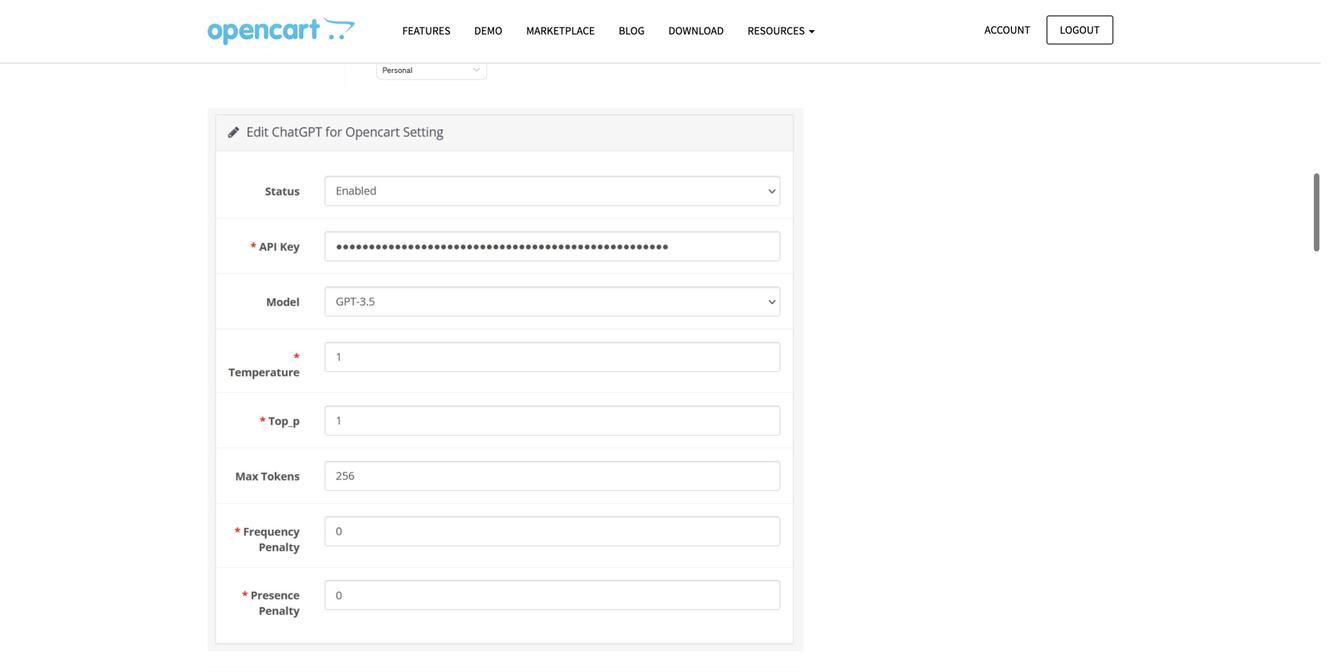 Task type: locate. For each thing, give the bounding box(es) containing it.
logout
[[1060, 23, 1100, 37]]

opencart - chatgpt for opencart image
[[208, 17, 355, 45]]

download link
[[657, 17, 736, 45]]

download
[[668, 23, 724, 38]]

blog link
[[607, 17, 657, 45]]

resources
[[748, 23, 807, 38]]



Task type: describe. For each thing, give the bounding box(es) containing it.
logout link
[[1047, 15, 1113, 44]]

marketplace link
[[514, 17, 607, 45]]

demo
[[474, 23, 502, 38]]

marketplace
[[526, 23, 595, 38]]

resources link
[[736, 17, 827, 45]]

features link
[[390, 17, 462, 45]]

features
[[402, 23, 450, 38]]

blog
[[619, 23, 645, 38]]

account link
[[971, 15, 1044, 44]]

account
[[985, 23, 1030, 37]]

demo link
[[462, 17, 514, 45]]



Task type: vqa. For each thing, say whether or not it's contained in the screenshot.
Feeds
no



